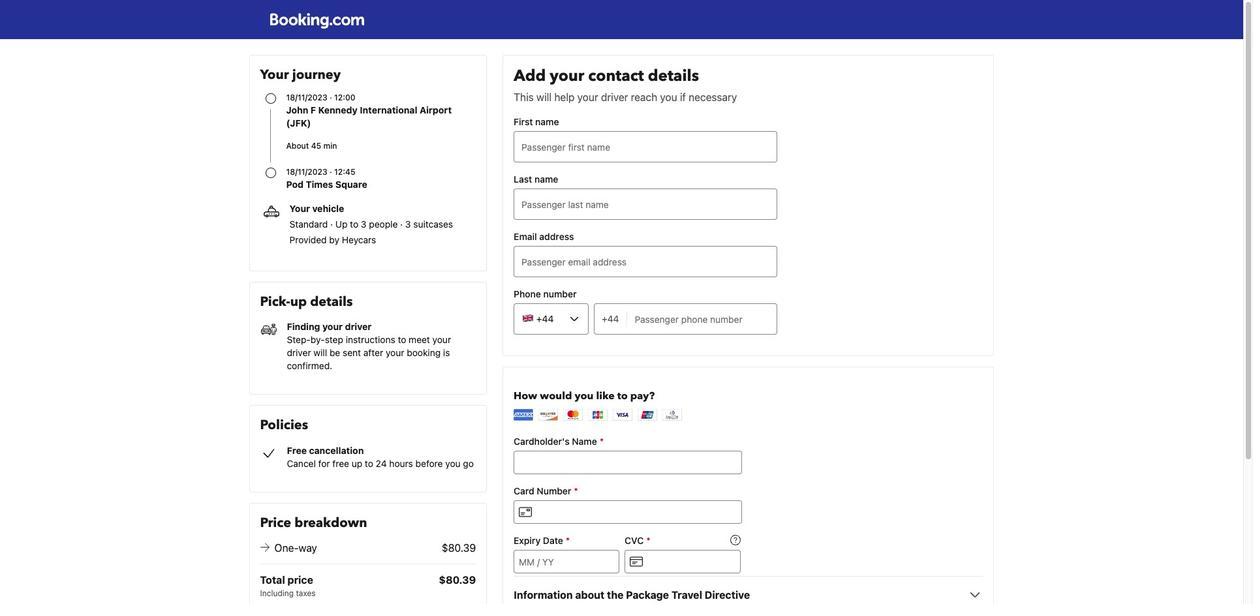 Task type: describe. For each thing, give the bounding box(es) containing it.
up
[[335, 219, 347, 230]]

0 horizontal spatial details
[[310, 293, 353, 311]]

vehicle
[[312, 203, 344, 214]]

2 vertical spatial driver
[[287, 347, 311, 359]]

heycars
[[342, 234, 376, 245]]

airport
[[420, 104, 452, 116]]

instructions
[[346, 334, 395, 345]]

your for your vehicle standard · up to 3 people · 3 suitcases provided by heycars
[[289, 203, 310, 214]]

24
[[376, 458, 387, 469]]

price
[[287, 574, 313, 586]]

pod
[[286, 179, 304, 190]]

way
[[299, 542, 317, 554]]

· left up
[[330, 219, 333, 230]]

directive
[[705, 589, 750, 601]]

18/11/2023 · 12:45 pod times square
[[286, 167, 367, 190]]

by
[[329, 234, 339, 245]]

finding
[[287, 321, 320, 332]]

by-
[[311, 334, 325, 345]]

email
[[514, 231, 537, 242]]

phone
[[514, 288, 541, 300]]

john
[[286, 104, 308, 116]]

you for cancellation
[[445, 458, 461, 469]]

circle empty image for john f kennedy international airport (jfk)
[[265, 93, 276, 104]]

address
[[539, 231, 574, 242]]

one-
[[274, 542, 299, 554]]

up inside free cancellation cancel for free up to 24 hours before you go
[[352, 458, 362, 469]]

circle empty image for pod times square
[[265, 168, 276, 178]]

free cancellation cancel for free up to 24 hours before you go
[[287, 445, 474, 469]]

min
[[323, 141, 337, 151]]

one-way
[[274, 542, 317, 554]]

help
[[554, 91, 575, 103]]

information about the package travel directive
[[514, 589, 750, 601]]

name for first name
[[535, 116, 559, 127]]

travel
[[671, 589, 702, 601]]

last name
[[514, 174, 558, 185]]

be
[[330, 347, 340, 359]]

first
[[514, 116, 533, 127]]

0 horizontal spatial up
[[290, 293, 307, 311]]

sent
[[343, 347, 361, 359]]

standard
[[289, 219, 328, 230]]

Email address email field
[[514, 246, 777, 277]]

f
[[311, 104, 316, 116]]

0 vertical spatial $80.39
[[442, 542, 476, 554]]

first name
[[514, 116, 559, 127]]

your right help
[[577, 91, 598, 103]]

times
[[306, 179, 333, 190]]

for
[[318, 458, 330, 469]]

about 45 min
[[286, 141, 337, 151]]

if
[[680, 91, 686, 103]]

provided
[[289, 234, 327, 245]]

the
[[607, 589, 624, 601]]

(jfk)
[[286, 117, 311, 129]]

pick-
[[260, 293, 290, 311]]

18/11/2023 · 12:00 john f kennedy international airport (jfk)
[[286, 93, 452, 129]]

before
[[415, 458, 443, 469]]

confirmed.
[[287, 360, 332, 372]]

your up step
[[322, 321, 343, 332]]

· right people
[[400, 219, 403, 230]]

contact
[[588, 65, 644, 87]]

after
[[363, 347, 383, 359]]

18/11/2023 for pod
[[286, 167, 327, 177]]

· inside "18/11/2023 · 12:00 john f kennedy international airport (jfk)"
[[330, 93, 332, 102]]

add
[[514, 65, 546, 87]]

meet
[[409, 334, 430, 345]]

is
[[443, 347, 450, 359]]

square
[[335, 179, 367, 190]]

Last name text field
[[514, 189, 777, 220]]

pick-up details
[[260, 293, 353, 311]]

driver inside "add your contact details this will help your driver reach you if necessary"
[[601, 91, 628, 103]]

about
[[286, 141, 309, 151]]

total
[[260, 574, 285, 586]]

your journey
[[260, 66, 341, 84]]

international
[[360, 104, 417, 116]]

information
[[514, 589, 573, 601]]

your up help
[[550, 65, 584, 87]]

price
[[260, 514, 291, 532]]

Phone number telephone field
[[627, 303, 777, 335]]



Task type: vqa. For each thing, say whether or not it's contained in the screenshot.
the Travel
yes



Task type: locate. For each thing, give the bounding box(es) containing it.
your
[[550, 65, 584, 87], [577, 91, 598, 103], [322, 321, 343, 332], [432, 334, 451, 345], [386, 347, 404, 359]]

12:45 timer
[[334, 167, 355, 177]]

breakdown
[[294, 514, 367, 532]]

you for your
[[660, 91, 677, 103]]

1 horizontal spatial to
[[365, 458, 373, 469]]

price breakdown
[[260, 514, 367, 532]]

name for last name
[[535, 174, 558, 185]]

your
[[260, 66, 289, 84], [289, 203, 310, 214]]

will
[[536, 91, 552, 103], [314, 347, 327, 359]]

necessary
[[689, 91, 737, 103]]

2 3 from the left
[[405, 219, 411, 230]]

to inside finding your driver step-by-step instructions to meet your driver will be sent after your booking is confirmed.
[[398, 334, 406, 345]]

including
[[260, 589, 294, 598]]

phone number
[[514, 288, 577, 300]]

total price
[[260, 574, 313, 586]]

0 vertical spatial name
[[535, 116, 559, 127]]

2 vertical spatial to
[[365, 458, 373, 469]]

2 circle empty image from the top
[[265, 168, 276, 178]]

0 vertical spatial you
[[660, 91, 677, 103]]

18/11/2023 inside "18/11/2023 · 12:00 john f kennedy international airport (jfk)"
[[286, 93, 327, 102]]

details
[[648, 65, 699, 87], [310, 293, 353, 311]]

driver up "instructions"
[[345, 321, 371, 332]]

2 horizontal spatial driver
[[601, 91, 628, 103]]

you inside "add your contact details this will help your driver reach you if necessary"
[[660, 91, 677, 103]]

step
[[325, 334, 343, 345]]

to
[[350, 219, 358, 230], [398, 334, 406, 345], [365, 458, 373, 469]]

to inside your vehicle standard · up to 3 people · 3 suitcases provided by heycars
[[350, 219, 358, 230]]

your inside your vehicle standard · up to 3 people · 3 suitcases provided by heycars
[[289, 203, 310, 214]]

details inside "add your contact details this will help your driver reach you if necessary"
[[648, 65, 699, 87]]

kennedy
[[318, 104, 357, 116]]

12:00
[[334, 93, 355, 102]]

0 horizontal spatial driver
[[287, 347, 311, 359]]

· left the "12:00"
[[330, 93, 332, 102]]

3 right people
[[405, 219, 411, 230]]

1 vertical spatial will
[[314, 347, 327, 359]]

0 vertical spatial to
[[350, 219, 358, 230]]

free
[[287, 445, 307, 456]]

to left 24
[[365, 458, 373, 469]]

booking.com image
[[270, 13, 364, 29]]

will inside finding your driver step-by-step instructions to meet your driver will be sent after your booking is confirmed.
[[314, 347, 327, 359]]

0 vertical spatial 18/11/2023
[[286, 93, 327, 102]]

up
[[290, 293, 307, 311], [352, 458, 362, 469]]

0 vertical spatial details
[[648, 65, 699, 87]]

1 vertical spatial driver
[[345, 321, 371, 332]]

· inside 18/11/2023 · 12:45 pod times square
[[330, 167, 332, 177]]

$80.39
[[442, 542, 476, 554], [439, 574, 476, 586]]

2 18/11/2023 from the top
[[286, 167, 327, 177]]

about
[[575, 589, 604, 601]]

0 vertical spatial will
[[536, 91, 552, 103]]

will inside "add your contact details this will help your driver reach you if necessary"
[[536, 91, 552, 103]]

information about the package travel directive button
[[514, 587, 983, 603]]

finding your driver step-by-step instructions to meet your driver will be sent after your booking is confirmed.
[[287, 321, 451, 372]]

1 vertical spatial you
[[445, 458, 461, 469]]

your for your journey
[[260, 66, 289, 84]]

0 horizontal spatial will
[[314, 347, 327, 359]]

18/11/2023
[[286, 93, 327, 102], [286, 167, 327, 177]]

+44
[[602, 313, 619, 324]]

1 vertical spatial details
[[310, 293, 353, 311]]

details up finding
[[310, 293, 353, 311]]

1 horizontal spatial up
[[352, 458, 362, 469]]

policies
[[260, 417, 308, 434]]

driver
[[601, 91, 628, 103], [345, 321, 371, 332], [287, 347, 311, 359]]

package
[[626, 589, 669, 601]]

0 vertical spatial driver
[[601, 91, 628, 103]]

1 vertical spatial $80.39
[[439, 574, 476, 586]]

reach
[[631, 91, 657, 103]]

name right first
[[535, 116, 559, 127]]

0 vertical spatial your
[[260, 66, 289, 84]]

suitcases
[[413, 219, 453, 230]]

· left 12:45
[[330, 167, 332, 177]]

·
[[330, 93, 332, 102], [330, 167, 332, 177], [330, 219, 333, 230], [400, 219, 403, 230]]

2 horizontal spatial to
[[398, 334, 406, 345]]

you left go
[[445, 458, 461, 469]]

1 horizontal spatial your
[[289, 203, 310, 214]]

1 horizontal spatial you
[[660, 91, 677, 103]]

number
[[543, 288, 577, 300]]

18/11/2023 up pod
[[286, 167, 327, 177]]

name right last
[[535, 174, 558, 185]]

circle empty image
[[265, 93, 276, 104], [265, 168, 276, 178]]

3 up heycars
[[361, 219, 366, 230]]

details up if
[[648, 65, 699, 87]]

cancellation
[[309, 445, 364, 456]]

will down by-
[[314, 347, 327, 359]]

1 vertical spatial name
[[535, 174, 558, 185]]

First name text field
[[514, 131, 777, 163]]

free
[[332, 458, 349, 469]]

last
[[514, 174, 532, 185]]

18/11/2023 inside 18/11/2023 · 12:45 pod times square
[[286, 167, 327, 177]]

journey
[[292, 66, 341, 84]]

18/11/2023 for john
[[286, 93, 327, 102]]

1 horizontal spatial will
[[536, 91, 552, 103]]

1 horizontal spatial details
[[648, 65, 699, 87]]

you left if
[[660, 91, 677, 103]]

cancel
[[287, 458, 316, 469]]

step-
[[287, 334, 311, 345]]

0 vertical spatial circle empty image
[[265, 93, 276, 104]]

1 vertical spatial circle empty image
[[265, 168, 276, 178]]

3
[[361, 219, 366, 230], [405, 219, 411, 230]]

1 horizontal spatial 3
[[405, 219, 411, 230]]

email address
[[514, 231, 574, 242]]

to right up
[[350, 219, 358, 230]]

linked travel agreement information, click here to open element
[[514, 587, 957, 603]]

0 horizontal spatial your
[[260, 66, 289, 84]]

12:00 timer
[[334, 93, 355, 102]]

your vehicle standard · up to 3 people · 3 suitcases provided by heycars
[[289, 203, 453, 245]]

18/11/2023 up f
[[286, 93, 327, 102]]

taxes
[[296, 589, 316, 598]]

1 vertical spatial your
[[289, 203, 310, 214]]

to inside free cancellation cancel for free up to 24 hours before you go
[[365, 458, 373, 469]]

to left meet at the bottom of page
[[398, 334, 406, 345]]

this
[[514, 91, 534, 103]]

your up standard
[[289, 203, 310, 214]]

45
[[311, 141, 321, 151]]

you
[[660, 91, 677, 103], [445, 458, 461, 469]]

add your contact details this will help your driver reach you if necessary
[[514, 65, 737, 103]]

0 horizontal spatial you
[[445, 458, 461, 469]]

driver down the contact
[[601, 91, 628, 103]]

you inside free cancellation cancel for free up to 24 hours before you go
[[445, 458, 461, 469]]

1 circle empty image from the top
[[265, 93, 276, 104]]

up right the free
[[352, 458, 362, 469]]

your right after
[[386, 347, 404, 359]]

your left journey
[[260, 66, 289, 84]]

1 18/11/2023 from the top
[[286, 93, 327, 102]]

including taxes
[[260, 589, 316, 598]]

people
[[369, 219, 398, 230]]

will right this
[[536, 91, 552, 103]]

0 vertical spatial up
[[290, 293, 307, 311]]

your up the 'is' at left bottom
[[432, 334, 451, 345]]

1 vertical spatial up
[[352, 458, 362, 469]]

hours
[[389, 458, 413, 469]]

12:45
[[334, 167, 355, 177]]

up up finding
[[290, 293, 307, 311]]

0 horizontal spatial to
[[350, 219, 358, 230]]

1 horizontal spatial driver
[[345, 321, 371, 332]]

1 vertical spatial 18/11/2023
[[286, 167, 327, 177]]

1 3 from the left
[[361, 219, 366, 230]]

booking
[[407, 347, 441, 359]]

go
[[463, 458, 474, 469]]

0 horizontal spatial 3
[[361, 219, 366, 230]]

1 vertical spatial to
[[398, 334, 406, 345]]

driver down step-
[[287, 347, 311, 359]]



